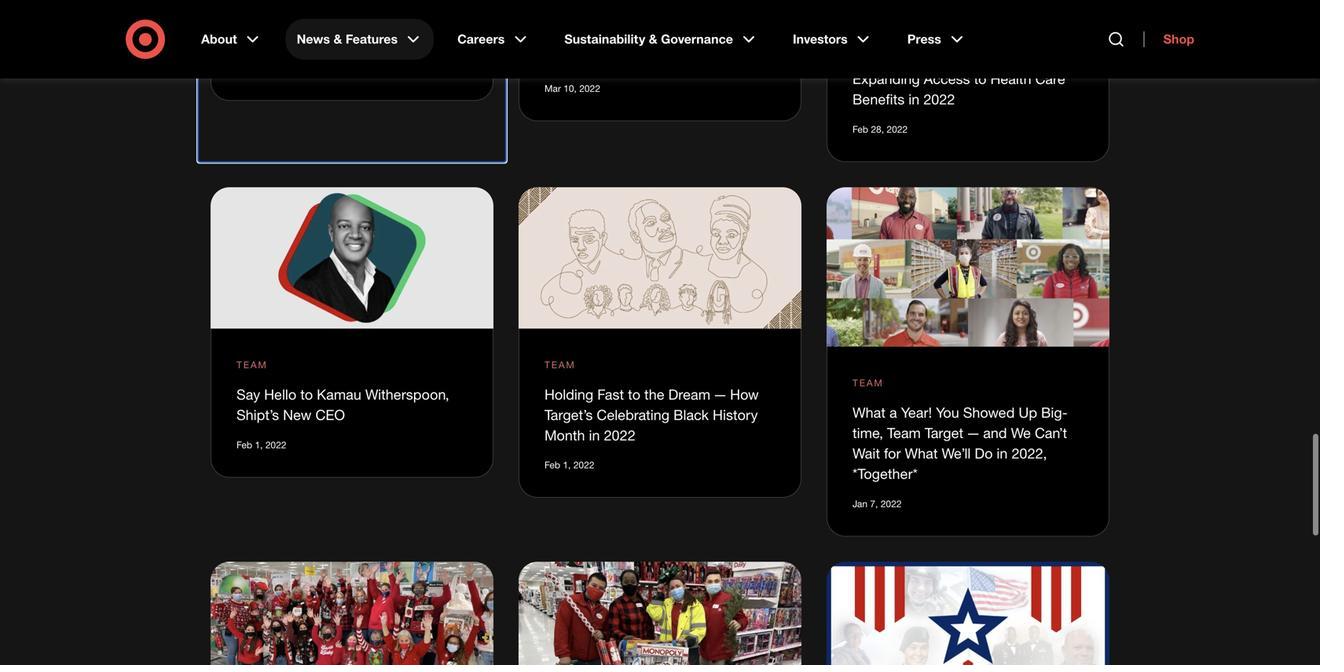 Task type: vqa. For each thing, say whether or not it's contained in the screenshot.
Shipt'S
yes



Task type: locate. For each thing, give the bounding box(es) containing it.
0 vertical spatial —
[[714, 386, 726, 403]]

target's up of
[[269, 9, 317, 26]]

the inside holding fast to the dream — how target's celebrating black history month in 2022
[[644, 386, 665, 403]]

0 horizontal spatial feb 1, 2022
[[237, 439, 286, 451]]

1 vertical spatial logo image
[[827, 562, 1110, 666]]

to down the range
[[974, 70, 987, 87]]

1 horizontal spatial 1,
[[563, 460, 571, 471]]

1 vertical spatial and
[[983, 425, 1007, 442]]

team for say hello to kamau witherspoon, shipt's new ceo
[[237, 359, 268, 371]]

— up do
[[968, 425, 979, 442]]

— inside holding fast to the dream — how target's celebrating black history month in 2022
[[714, 386, 726, 403]]

2022 down celebrating
[[604, 427, 635, 444]]

2022 right 10, at the left
[[579, 82, 600, 94]]

to inside "say hello to kamau witherspoon, shipt's new ceo"
[[300, 386, 313, 403]]

team inside joining team target just got *even more* rewarding! we're setting a new starting wage range and expanding access to health care benefits in 2022
[[902, 9, 936, 26]]

0 horizontal spatial —
[[714, 386, 726, 403]]

history right black
[[713, 407, 758, 423]]

feb 1, 2022 down shipt's
[[237, 439, 286, 451]]

what a year! you showed up big- time, team target — and we can't wait for what we'll do in 2022, *together*
[[853, 404, 1068, 483]]

wait
[[853, 445, 880, 462]]

shop link
[[1144, 31, 1195, 47]]

and
[[1024, 50, 1047, 67], [983, 425, 1007, 442]]

0 vertical spatial 1,
[[255, 439, 263, 451]]

—
[[714, 386, 726, 403], [968, 425, 979, 442]]

feb down shipt's
[[237, 439, 252, 451]]

0 horizontal spatial 1,
[[255, 439, 263, 451]]

10,
[[564, 82, 577, 94]]

1 horizontal spatial —
[[968, 425, 979, 442]]

1 vertical spatial a
[[890, 404, 897, 421]]

1 vertical spatial target's
[[545, 407, 593, 423]]

2 horizontal spatial in
[[997, 445, 1008, 462]]

to
[[974, 70, 987, 87], [300, 386, 313, 403], [628, 386, 641, 403]]

do
[[975, 445, 993, 462]]

the
[[404, 9, 424, 26], [644, 386, 665, 403]]

jan
[[853, 498, 868, 510]]

to right hello
[[300, 386, 313, 403]]

a down *even
[[1057, 29, 1064, 46]]

news & features
[[297, 31, 398, 47]]

new
[[853, 50, 881, 67], [283, 407, 312, 423]]

and down showed
[[983, 425, 1007, 442]]

holding fast to the dream — how target's celebrating black history month in 2022
[[545, 386, 759, 444]]

history
[[545, 29, 590, 46], [713, 407, 758, 423]]

feb left 28,
[[853, 123, 868, 135]]

team
[[902, 9, 936, 26], [237, 359, 268, 371], [545, 359, 576, 371], [853, 377, 884, 389], [887, 425, 921, 442]]

new down hello
[[283, 407, 312, 423]]

1 horizontal spatial and
[[1024, 50, 1047, 67]]

ceo
[[315, 407, 345, 423]]

1 horizontal spatial target's
[[545, 407, 593, 423]]

2022,
[[1012, 445, 1047, 462]]

&
[[334, 31, 342, 47], [649, 31, 658, 47]]

new down more*
[[853, 50, 881, 67]]

1 horizontal spatial the
[[644, 386, 665, 403]]

2022
[[660, 9, 691, 26], [579, 82, 600, 94], [924, 91, 955, 108], [887, 123, 908, 135], [604, 427, 635, 444], [265, 439, 286, 451], [573, 460, 594, 471], [881, 498, 902, 510]]

1 horizontal spatial in
[[909, 91, 920, 108]]

with
[[638, 29, 664, 46]]

1 horizontal spatial to
[[628, 386, 641, 403]]

1 vertical spatial new
[[283, 407, 312, 423]]

0 vertical spatial a
[[1057, 29, 1064, 46]]

1 horizontal spatial month
[[594, 29, 634, 46]]

what up the time,
[[853, 404, 886, 421]]

0 horizontal spatial to
[[300, 386, 313, 403]]

team up for
[[887, 425, 921, 442]]

1, down shipt's
[[255, 439, 263, 451]]

team up press
[[902, 9, 936, 26]]

future
[[237, 29, 277, 46]]

the up celebrating
[[644, 386, 665, 403]]

0 vertical spatial month
[[594, 29, 634, 46]]

team up the time,
[[853, 377, 884, 389]]

0 horizontal spatial how
[[237, 9, 265, 26]]

0 horizontal spatial the
[[404, 9, 424, 26]]

0 vertical spatial what
[[853, 404, 886, 421]]

reimagining
[[321, 9, 400, 26]]

a left year!
[[890, 404, 897, 421]]

sustainability & governance
[[565, 31, 733, 47]]

2 vertical spatial in
[[997, 445, 1008, 462]]

0 horizontal spatial a
[[890, 404, 897, 421]]

wage
[[939, 50, 975, 67]]

in right do
[[997, 445, 1008, 462]]

logo image
[[211, 187, 494, 329], [827, 562, 1110, 666]]

investors
[[793, 31, 848, 47]]

rewarding!
[[894, 29, 965, 46]]

0 vertical spatial feb
[[853, 123, 868, 135]]

1 vertical spatial month
[[545, 427, 585, 444]]

shop
[[1164, 31, 1195, 47]]

1 vertical spatial feb
[[237, 439, 252, 451]]

month down holding
[[545, 427, 585, 444]]

features
[[346, 31, 398, 47]]

witherspoon,
[[365, 386, 449, 403]]

2 vertical spatial feb
[[545, 460, 560, 471]]

in down expanding
[[909, 91, 920, 108]]

history up womanhood'
[[545, 29, 590, 46]]

team link for what
[[853, 376, 884, 390]]

2022 up 'my
[[660, 9, 691, 26]]

how target's reimagining the future of our headquarters work link
[[237, 9, 448, 46]]

1 vertical spatial 1,
[[563, 460, 571, 471]]

team link up holding
[[545, 358, 576, 372]]

2 horizontal spatial team link
[[853, 376, 884, 390]]

joining team target just got *even more* rewarding! we're setting a new starting wage range and expanding access to health care benefits in 2022
[[853, 9, 1076, 108]]

1 & from the left
[[334, 31, 342, 47]]

1 horizontal spatial new
[[853, 50, 881, 67]]

our
[[297, 29, 320, 46]]

1 horizontal spatial logo image
[[827, 562, 1110, 666]]

fast
[[597, 386, 624, 403]]

1 vertical spatial feb 1, 2022
[[545, 460, 594, 471]]

women's
[[695, 9, 752, 26]]

headquarters
[[324, 29, 411, 46]]

month down 'celebrates' on the left top of page
[[594, 29, 634, 46]]

how right dream in the bottom of the page
[[730, 386, 759, 403]]

to up celebrating
[[628, 386, 641, 403]]

1 vertical spatial how
[[730, 386, 759, 403]]

the up work
[[404, 9, 424, 26]]

of
[[281, 29, 293, 46]]

1 vertical spatial the
[[644, 386, 665, 403]]

target
[[545, 9, 583, 26], [940, 9, 978, 26], [925, 425, 964, 442]]

1 horizontal spatial what
[[905, 445, 938, 462]]

2 horizontal spatial feb
[[853, 123, 868, 135]]

we
[[1011, 425, 1031, 442]]

the for work
[[404, 9, 424, 26]]

0 vertical spatial feb 1, 2022
[[237, 439, 286, 451]]

what right for
[[905, 445, 938, 462]]

0 horizontal spatial history
[[545, 29, 590, 46]]

what
[[853, 404, 886, 421], [905, 445, 938, 462]]

0 horizontal spatial feb
[[237, 439, 252, 451]]

month
[[594, 29, 634, 46], [545, 427, 585, 444]]

0 horizontal spatial target's
[[269, 9, 317, 26]]

we'll
[[942, 445, 971, 462]]

1 vertical spatial —
[[968, 425, 979, 442]]

0 horizontal spatial new
[[283, 407, 312, 423]]

say hello to kamau witherspoon, shipt's new ceo
[[237, 386, 449, 423]]

new inside joining team target just got *even more* rewarding! we're setting a new starting wage range and expanding access to health care benefits in 2022
[[853, 50, 881, 67]]

team for holding fast to the dream — how target's celebrating black history month in 2022
[[545, 359, 576, 371]]

news & features link
[[286, 19, 434, 60]]

target up sustainability
[[545, 9, 583, 26]]

1 horizontal spatial &
[[649, 31, 658, 47]]

0 horizontal spatial team link
[[237, 358, 268, 372]]

1 horizontal spatial team link
[[545, 358, 576, 372]]

0 vertical spatial new
[[853, 50, 881, 67]]

28,
[[871, 123, 884, 135]]

1 horizontal spatial how
[[730, 386, 759, 403]]

target down you
[[925, 425, 964, 442]]

feb 1, 2022 down holding
[[545, 460, 594, 471]]

0 vertical spatial target's
[[269, 9, 317, 26]]

target's down holding
[[545, 407, 593, 423]]

0 horizontal spatial month
[[545, 427, 585, 444]]

team link up "say"
[[237, 358, 268, 372]]

2022 down holding
[[573, 460, 594, 471]]

2022 inside joining team target just got *even more* rewarding! we're setting a new starting wage range and expanding access to health care benefits in 2022
[[924, 91, 955, 108]]

target celebrates 2022 women's history month with 'my womanhood' campaign link
[[545, 9, 752, 67]]

1 horizontal spatial a
[[1057, 29, 1064, 46]]

feb
[[853, 123, 868, 135], [237, 439, 252, 451], [545, 460, 560, 471]]

2022 inside target celebrates 2022 women's history month with 'my womanhood' campaign
[[660, 9, 691, 26]]

0 vertical spatial in
[[909, 91, 920, 108]]

team link for holding
[[545, 358, 576, 372]]

0 vertical spatial how
[[237, 9, 265, 26]]

how up future
[[237, 9, 265, 26]]

2 horizontal spatial to
[[974, 70, 987, 87]]

0 vertical spatial history
[[545, 29, 590, 46]]

0 horizontal spatial &
[[334, 31, 342, 47]]

0 vertical spatial the
[[404, 9, 424, 26]]

month inside holding fast to the dream — how target's celebrating black history month in 2022
[[545, 427, 585, 444]]

and inside joining team target just got *even more* rewarding! we're setting a new starting wage range and expanding access to health care benefits in 2022
[[1024, 50, 1047, 67]]

— right dream in the bottom of the page
[[714, 386, 726, 403]]

and down setting
[[1024, 50, 1047, 67]]

1, down holding
[[563, 460, 571, 471]]

up
[[1019, 404, 1037, 421]]

feb down holding
[[545, 460, 560, 471]]

care
[[1036, 70, 1066, 87]]

news
[[297, 31, 330, 47]]

health
[[991, 70, 1032, 87]]

2022 down "access"
[[924, 91, 955, 108]]

0 vertical spatial and
[[1024, 50, 1047, 67]]

0 horizontal spatial in
[[589, 427, 600, 444]]

feb for holding fast to the dream — how target's celebrating black history month in 2022
[[545, 460, 560, 471]]

history inside target celebrates 2022 women's history month with 'my womanhood' campaign
[[545, 29, 590, 46]]

how
[[237, 9, 265, 26], [730, 386, 759, 403]]

history inside holding fast to the dream — how target's celebrating black history month in 2022
[[713, 407, 758, 423]]

to for holding fast to the dream — how target's celebrating black history month in 2022
[[628, 386, 641, 403]]

1 horizontal spatial feb
[[545, 460, 560, 471]]

work
[[415, 29, 448, 46]]

target inside joining team target just got *even more* rewarding! we're setting a new starting wage range and expanding access to health care benefits in 2022
[[940, 9, 978, 26]]

1,
[[255, 439, 263, 451], [563, 460, 571, 471]]

the inside the how target's reimagining the future of our headquarters work
[[404, 9, 424, 26]]

0 horizontal spatial and
[[983, 425, 1007, 442]]

1 vertical spatial in
[[589, 427, 600, 444]]

press link
[[896, 19, 978, 60]]

0 horizontal spatial logo image
[[211, 187, 494, 329]]

team up "say"
[[237, 359, 268, 371]]

1, for say hello to kamau witherspoon, shipt's new ceo
[[255, 439, 263, 451]]

a
[[1057, 29, 1064, 46], [890, 404, 897, 421]]

1 horizontal spatial feb 1, 2022
[[545, 460, 594, 471]]

'my
[[668, 29, 691, 46]]

2 & from the left
[[649, 31, 658, 47]]

starting
[[885, 50, 935, 67]]

can't
[[1035, 425, 1067, 442]]

to inside holding fast to the dream — how target's celebrating black history month in 2022
[[628, 386, 641, 403]]

team link up the time,
[[853, 376, 884, 390]]

to inside joining team target just got *even more* rewarding! we're setting a new starting wage range and expanding access to health care benefits in 2022
[[974, 70, 987, 87]]

in down celebrating
[[589, 427, 600, 444]]

team up holding
[[545, 359, 576, 371]]

careers link
[[446, 19, 541, 60]]

and inside what a year! you showed up big- time, team target — and we can't wait for what we'll do in 2022, *together*
[[983, 425, 1007, 442]]

say hello to kamau witherspoon, shipt's new ceo link
[[237, 386, 449, 423]]

0 horizontal spatial what
[[853, 404, 886, 421]]

in
[[909, 91, 920, 108], [589, 427, 600, 444], [997, 445, 1008, 462]]

team link
[[237, 358, 268, 372], [545, 358, 576, 372], [853, 376, 884, 390]]

1 horizontal spatial history
[[713, 407, 758, 423]]

target up we're
[[940, 9, 978, 26]]

joining
[[853, 9, 898, 26]]

how inside the how target's reimagining the future of our headquarters work
[[237, 9, 265, 26]]

1 vertical spatial history
[[713, 407, 758, 423]]

feb 1, 2022
[[237, 439, 286, 451], [545, 460, 594, 471]]

you
[[936, 404, 959, 421]]



Task type: describe. For each thing, give the bounding box(es) containing it.
mar 10, 2022
[[545, 82, 600, 94]]

kamau
[[317, 386, 361, 403]]

a collage of people image
[[827, 187, 1110, 347]]

& for features
[[334, 31, 342, 47]]

just
[[982, 9, 1009, 26]]

access
[[924, 70, 970, 87]]

say
[[237, 386, 260, 403]]

a inside joining team target just got *even more* rewarding! we're setting a new starting wage range and expanding access to health care benefits in 2022
[[1057, 29, 1064, 46]]

mar
[[545, 82, 561, 94]]

celebrating
[[597, 407, 670, 423]]

feb 1, 2022 for say hello to kamau witherspoon, shipt's new ceo
[[237, 439, 286, 451]]

investors link
[[782, 19, 884, 60]]

about link
[[190, 19, 273, 60]]

*together*
[[853, 466, 918, 483]]

team inside what a year! you showed up big- time, team target — and we can't wait for what we'll do in 2022, *together*
[[887, 425, 921, 442]]

more*
[[853, 29, 890, 46]]

big-
[[1041, 404, 1068, 421]]

target's inside the how target's reimagining the future of our headquarters work
[[269, 9, 317, 26]]

in inside holding fast to the dream — how target's celebrating black history month in 2022
[[589, 427, 600, 444]]

time,
[[853, 425, 883, 442]]

we're
[[969, 29, 1004, 46]]

got
[[1013, 9, 1036, 26]]

team for what a year! you showed up big- time, team target — and we can't wait for what we'll do in 2022, *together*
[[853, 377, 884, 389]]

hello
[[264, 386, 296, 403]]

1 vertical spatial what
[[905, 445, 938, 462]]

— inside what a year! you showed up big- time, team target — and we can't wait for what we'll do in 2022, *together*
[[968, 425, 979, 442]]

what a year! you showed up big- time, team target — and we can't wait for what we'll do in 2022, *together* link
[[853, 404, 1068, 483]]

target inside what a year! you showed up big- time, team target — and we can't wait for what we'll do in 2022, *together*
[[925, 425, 964, 442]]

a group of people wearing face masks image
[[519, 562, 802, 666]]

careers
[[457, 31, 505, 47]]

shipt's
[[237, 407, 279, 423]]

celebrates
[[587, 9, 656, 26]]

a group of people posing for a photo image
[[211, 562, 494, 666]]

showed
[[963, 404, 1015, 421]]

0 vertical spatial logo image
[[211, 187, 494, 329]]

press
[[907, 31, 941, 47]]

& for governance
[[649, 31, 658, 47]]

2022 right 7,
[[881, 498, 902, 510]]

in inside joining team target just got *even more* rewarding! we're setting a new starting wage range and expanding access to health care benefits in 2022
[[909, 91, 920, 108]]

the for celebrating
[[644, 386, 665, 403]]

dream
[[669, 386, 711, 403]]

new inside "say hello to kamau witherspoon, shipt's new ceo"
[[283, 407, 312, 423]]

expanding
[[853, 70, 920, 87]]

target's inside holding fast to the dream — how target's celebrating black history month in 2022
[[545, 407, 593, 423]]

feb 28, 2022
[[853, 123, 908, 135]]

to for say hello to kamau witherspoon, shipt's new ceo
[[300, 386, 313, 403]]

black
[[674, 407, 709, 423]]

a inside what a year! you showed up big- time, team target — and we can't wait for what we'll do in 2022, *together*
[[890, 404, 897, 421]]

2022 inside holding fast to the dream — how target's celebrating black history month in 2022
[[604, 427, 635, 444]]

*even
[[1040, 9, 1076, 26]]

campaign
[[632, 50, 697, 67]]

1, for holding fast to the dream — how target's celebrating black history month in 2022
[[563, 460, 571, 471]]

2022 down shipt's
[[265, 439, 286, 451]]

sustainability
[[565, 31, 645, 47]]

feb for say hello to kamau witherspoon, shipt's new ceo
[[237, 439, 252, 451]]

sustainability & governance link
[[554, 19, 769, 60]]

team link for say
[[237, 358, 268, 372]]

how target's reimagining the future of our headquarters work
[[237, 9, 448, 46]]

governance
[[661, 31, 733, 47]]

in inside what a year! you showed up big- time, team target — and we can't wait for what we'll do in 2022, *together*
[[997, 445, 1008, 462]]

holding fast to the dream — how target's celebrating black history month in 2022 link
[[545, 386, 759, 444]]

about
[[201, 31, 237, 47]]

how inside holding fast to the dream — how target's celebrating black history month in 2022
[[730, 386, 759, 403]]

target inside target celebrates 2022 women's history month with 'my womanhood' campaign
[[545, 9, 583, 26]]

womanhood'
[[545, 50, 628, 67]]

7,
[[870, 498, 878, 510]]

feb 1, 2022 for holding fast to the dream — how target's celebrating black history month in 2022
[[545, 460, 594, 471]]

jan 7, 2022
[[853, 498, 902, 510]]

diagram image
[[519, 187, 802, 329]]

2022 right 28,
[[887, 123, 908, 135]]

holding
[[545, 386, 594, 403]]

range
[[979, 50, 1020, 67]]

for
[[884, 445, 901, 462]]

benefits
[[853, 91, 905, 108]]

month inside target celebrates 2022 women's history month with 'my womanhood' campaign
[[594, 29, 634, 46]]

year!
[[901, 404, 932, 421]]

setting
[[1008, 29, 1053, 46]]

target celebrates 2022 women's history month with 'my womanhood' campaign
[[545, 9, 752, 67]]

joining team target just got *even more* rewarding! we're setting a new starting wage range and expanding access to health care benefits in 2022 link
[[853, 9, 1076, 108]]



